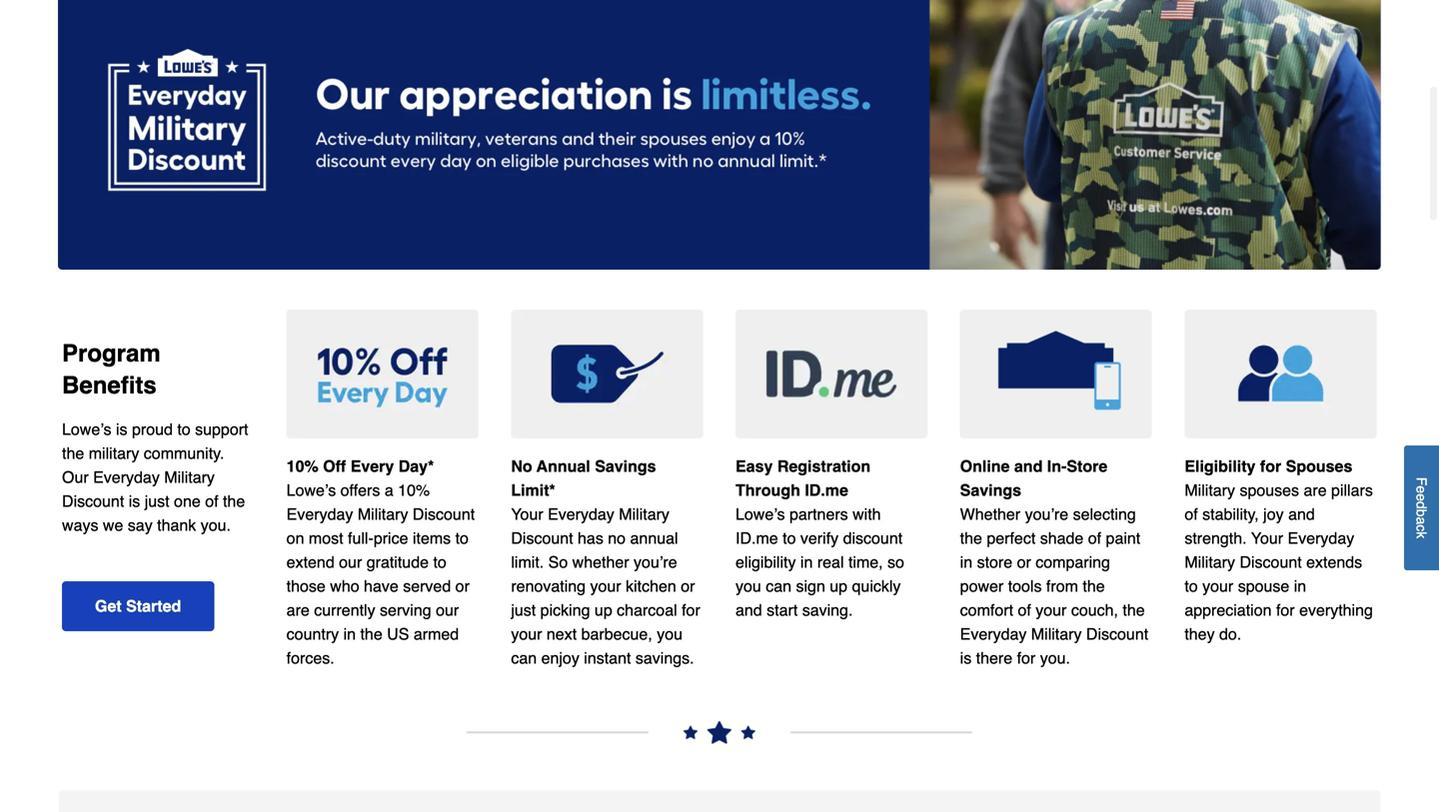 Task type: describe. For each thing, give the bounding box(es) containing it.
benefits
[[62, 372, 157, 399]]

in inside easy registration through id.me lowe's partners with id.me to verify discount eligibility in real time, so you can sign up quickly and start saving.
[[801, 553, 813, 572]]

savings inside no annual savings limit* your everyday military discount has no annual limit. so whether you're renovating your kitchen or just picking up charcoal for your next barbecue, you can enjoy instant savings.
[[595, 457, 656, 476]]

country
[[287, 625, 339, 644]]

sign
[[796, 577, 826, 596]]

military down strength.
[[1185, 553, 1236, 572]]

pillars
[[1332, 481, 1373, 500]]

a inside button
[[1414, 517, 1430, 525]]

0 horizontal spatial 10%
[[287, 457, 319, 476]]

offers
[[341, 481, 380, 500]]

a large star with a small star on its left and right. image
[[58, 714, 1381, 750]]

served
[[403, 577, 451, 596]]

up inside no annual savings limit* your everyday military discount has no annual limit. so whether you're renovating your kitchen or just picking up charcoal for your next barbecue, you can enjoy instant savings.
[[595, 601, 612, 620]]

saving.
[[802, 601, 853, 620]]

the up the our
[[62, 444, 84, 463]]

in-
[[1047, 457, 1067, 476]]

1 e from the top
[[1414, 486, 1430, 494]]

0 vertical spatial is
[[116, 420, 127, 439]]

to right the items
[[455, 529, 469, 548]]

comparing
[[1036, 553, 1111, 572]]

online
[[960, 457, 1010, 476]]

military inside lowe's is proud to support the military community. our everyday military discount is just one of the ways we say thank you.
[[164, 468, 215, 487]]

for inside no annual savings limit* your everyday military discount has no annual limit. so whether you're renovating your kitchen or just picking up charcoal for your next barbecue, you can enjoy instant savings.
[[682, 601, 701, 620]]

you're inside no annual savings limit* your everyday military discount has no annual limit. so whether you're renovating your kitchen or just picking up charcoal for your next barbecue, you can enjoy instant savings.
[[634, 553, 677, 572]]

f
[[1414, 477, 1430, 486]]

say
[[128, 516, 153, 535]]

you inside no annual savings limit* your everyday military discount has no annual limit. so whether you're renovating your kitchen or just picking up charcoal for your next barbecue, you can enjoy instant savings.
[[657, 625, 683, 644]]

eligibility
[[736, 553, 796, 572]]

comfort
[[960, 601, 1014, 620]]

1 vertical spatial 10%
[[398, 481, 430, 500]]

everyday inside no annual savings limit* your everyday military discount has no annual limit. so whether you're renovating your kitchen or just picking up charcoal for your next barbecue, you can enjoy instant savings.
[[548, 505, 615, 524]]

you. inside lowe's is proud to support the military community. our everyday military discount is just one of the ways we say thank you.
[[201, 516, 231, 535]]

price
[[374, 529, 408, 548]]

one
[[174, 492, 201, 511]]

in inside eligibility for spouses military spouses are pillars of stability, joy and strength. your everyday military discount extends to your spouse in appreciation for everything they do.
[[1294, 577, 1307, 596]]

off
[[323, 457, 346, 476]]

a dark blue price tag icon with a light blue dollar sign. image
[[511, 310, 704, 439]]

forces.
[[287, 649, 335, 667]]

started
[[126, 597, 181, 616]]

store
[[1067, 457, 1108, 476]]

the inside 10% off every day* lowe's offers a 10% everyday military discount on most full-price items to extend our gratitude to those who have served or are currently serving our country in the us armed forces.
[[360, 625, 383, 644]]

you inside easy registration through id.me lowe's partners with id.me to verify discount eligibility in real time, so you can sign up quickly and start saving.
[[736, 577, 762, 596]]

can inside no annual savings limit* your everyday military discount has no annual limit. so whether you're renovating your kitchen or just picking up charcoal for your next barbecue, you can enjoy instant savings.
[[511, 649, 537, 667]]

everyday inside eligibility for spouses military spouses are pillars of stability, joy and strength. your everyday military discount extends to your spouse in appreciation for everything they do.
[[1288, 529, 1355, 548]]

your left next
[[511, 625, 542, 644]]

registration
[[778, 457, 871, 476]]

c
[[1414, 525, 1430, 532]]

whether
[[960, 505, 1021, 524]]

selecting
[[1073, 505, 1136, 524]]

a dark blue lowe's pagoda icon beside a light blue mobile phone icon. image
[[960, 310, 1153, 439]]

annual
[[537, 457, 591, 476]]

store
[[977, 553, 1013, 572]]

k
[[1414, 532, 1430, 539]]

discount inside 10% off every day* lowe's offers a 10% everyday military discount on most full-price items to extend our gratitude to those who have served or are currently serving our country in the us armed forces.
[[413, 505, 475, 524]]

get started
[[95, 597, 181, 616]]

to down the items
[[433, 553, 447, 572]]

10% off every day* lowe's offers a 10% everyday military discount on most full-price items to extend our gratitude to those who have served or are currently serving our country in the us armed forces.
[[287, 457, 475, 667]]

program benefits
[[62, 340, 161, 399]]

get started link
[[62, 582, 214, 632]]

and inside eligibility for spouses military spouses are pillars of stability, joy and strength. your everyday military discount extends to your spouse in appreciation for everything they do.
[[1289, 505, 1315, 524]]

active-duty military, veterans and spouses enjoy a 10 percent discount every day. no annual limit. image
[[58, 0, 1381, 270]]

0 horizontal spatial id.me
[[736, 529, 778, 548]]

lowe's for easy registration through id.me
[[736, 505, 785, 524]]

do.
[[1220, 625, 1242, 644]]

day*
[[399, 457, 434, 476]]

your inside the online and in-store savings whether you're selecting the perfect shade of paint in store or comparing power tools from the comfort of your couch, the everyday military discount is there for you.
[[1036, 601, 1067, 620]]

savings.
[[636, 649, 694, 667]]

charcoal
[[617, 601, 677, 620]]

just inside no annual savings limit* your everyday military discount has no annual limit. so whether you're renovating your kitchen or just picking up charcoal for your next barbecue, you can enjoy instant savings.
[[511, 601, 536, 620]]

currently
[[314, 601, 375, 620]]

savings inside the online and in-store savings whether you're selecting the perfect shade of paint in store or comparing power tools from the comfort of your couch, the everyday military discount is there for you.
[[960, 481, 1022, 500]]

us
[[387, 625, 409, 644]]

power
[[960, 577, 1004, 596]]

thank
[[157, 516, 196, 535]]

those
[[287, 577, 326, 596]]

is inside the online and in-store savings whether you're selecting the perfect shade of paint in store or comparing power tools from the comfort of your couch, the everyday military discount is there for you.
[[960, 649, 972, 667]]

discount inside eligibility for spouses military spouses are pillars of stability, joy and strength. your everyday military discount extends to your spouse in appreciation for everything they do.
[[1240, 553, 1302, 572]]

every
[[351, 457, 394, 476]]

are inside 10% off every day* lowe's offers a 10% everyday military discount on most full-price items to extend our gratitude to those who have served or are currently serving our country in the us armed forces.
[[287, 601, 310, 620]]

strength.
[[1185, 529, 1247, 548]]

military inside no annual savings limit* your everyday military discount has no annual limit. so whether you're renovating your kitchen or just picking up charcoal for your next barbecue, you can enjoy instant savings.
[[619, 505, 670, 524]]

eligibility
[[1185, 457, 1256, 476]]

from
[[1047, 577, 1079, 596]]

community.
[[144, 444, 224, 463]]

and inside easy registration through id.me lowe's partners with id.me to verify discount eligibility in real time, so you can sign up quickly and start saving.
[[736, 601, 762, 620]]

full-
[[348, 529, 374, 548]]

serving
[[380, 601, 431, 620]]

lowe's is proud to support the military community. our everyday military discount is just one of the ways we say thank you.
[[62, 420, 248, 535]]

renovating
[[511, 577, 586, 596]]

paint
[[1106, 529, 1141, 548]]

are inside eligibility for spouses military spouses are pillars of stability, joy and strength. your everyday military discount extends to your spouse in appreciation for everything they do.
[[1304, 481, 1327, 500]]

0 vertical spatial id.me
[[805, 481, 849, 500]]

has
[[578, 529, 604, 548]]

time,
[[849, 553, 883, 572]]

d
[[1414, 502, 1430, 509]]

easy registration through id.me lowe's partners with id.me to verify discount eligibility in real time, so you can sign up quickly and start saving.
[[736, 457, 905, 620]]

kitchen
[[626, 577, 677, 596]]

limit*
[[511, 481, 556, 500]]

the down "whether"
[[960, 529, 983, 548]]

proud
[[132, 420, 173, 439]]

0 horizontal spatial our
[[339, 553, 362, 572]]

items
[[413, 529, 451, 548]]

f e e d b a c k
[[1414, 477, 1430, 539]]

picking
[[540, 601, 590, 620]]

for inside the online and in-store savings whether you're selecting the perfect shade of paint in store or comparing power tools from the comfort of your couch, the everyday military discount is there for you.
[[1017, 649, 1036, 667]]

our
[[62, 468, 89, 487]]

no
[[511, 457, 532, 476]]

your inside eligibility for spouses military spouses are pillars of stability, joy and strength. your everyday military discount extends to your spouse in appreciation for everything they do.
[[1251, 529, 1284, 548]]

discount inside lowe's is proud to support the military community. our everyday military discount is just one of the ways we say thank you.
[[62, 492, 124, 511]]

instant
[[584, 649, 631, 667]]

everyday inside 10% off every day* lowe's offers a 10% everyday military discount on most full-price items to extend our gratitude to those who have served or are currently serving our country in the us armed forces.
[[287, 505, 353, 524]]

lowe's inside lowe's is proud to support the military community. our everyday military discount is just one of the ways we say thank you.
[[62, 420, 111, 439]]

you're inside the online and in-store savings whether you're selecting the perfect shade of paint in store or comparing power tools from the comfort of your couch, the everyday military discount is there for you.
[[1025, 505, 1069, 524]]

limit.
[[511, 553, 544, 572]]

so
[[548, 553, 568, 572]]

barbecue,
[[581, 625, 653, 644]]

gratitude
[[367, 553, 429, 572]]



Task type: locate. For each thing, give the bounding box(es) containing it.
your down from
[[1036, 601, 1067, 620]]

of right "one"
[[205, 492, 218, 511]]

up inside easy registration through id.me lowe's partners with id.me to verify discount eligibility in real time, so you can sign up quickly and start saving.
[[830, 577, 848, 596]]

annual
[[630, 529, 678, 548]]

you down the eligibility
[[736, 577, 762, 596]]

e
[[1414, 486, 1430, 494], [1414, 494, 1430, 502]]

lowe's up military
[[62, 420, 111, 439]]

2 e from the top
[[1414, 494, 1430, 502]]

1 vertical spatial your
[[1251, 529, 1284, 548]]

on
[[287, 529, 304, 548]]

the right "one"
[[223, 492, 245, 511]]

in
[[801, 553, 813, 572], [960, 553, 973, 572], [1294, 577, 1307, 596], [343, 625, 356, 644]]

stability,
[[1203, 505, 1259, 524]]

1 vertical spatial just
[[511, 601, 536, 620]]

1 vertical spatial you
[[657, 625, 683, 644]]

next
[[547, 625, 577, 644]]

10 percent off every day. image
[[287, 310, 479, 439]]

everyday down military
[[93, 468, 160, 487]]

of up strength.
[[1185, 505, 1198, 524]]

start
[[767, 601, 798, 620]]

id.me up the eligibility
[[736, 529, 778, 548]]

1 vertical spatial our
[[436, 601, 459, 620]]

everyday up 'there'
[[960, 625, 1027, 644]]

0 horizontal spatial your
[[511, 505, 543, 524]]

are
[[1304, 481, 1327, 500], [287, 601, 310, 620]]

to left verify
[[783, 529, 796, 548]]

so
[[888, 553, 905, 572]]

0 horizontal spatial and
[[736, 601, 762, 620]]

0 vertical spatial our
[[339, 553, 362, 572]]

your
[[590, 577, 621, 596], [1203, 577, 1234, 596], [1036, 601, 1067, 620], [511, 625, 542, 644]]

0 horizontal spatial or
[[455, 577, 470, 596]]

everyday up extends
[[1288, 529, 1355, 548]]

1 horizontal spatial you're
[[1025, 505, 1069, 524]]

perfect
[[987, 529, 1036, 548]]

is left 'there'
[[960, 649, 972, 667]]

discount up ways
[[62, 492, 124, 511]]

the left us
[[360, 625, 383, 644]]

1 vertical spatial savings
[[960, 481, 1022, 500]]

military inside the online and in-store savings whether you're selecting the perfect shade of paint in store or comparing power tools from the comfort of your couch, the everyday military discount is there for you.
[[1031, 625, 1082, 644]]

just down renovating
[[511, 601, 536, 620]]

0 vertical spatial you.
[[201, 516, 231, 535]]

1 vertical spatial a
[[1414, 517, 1430, 525]]

your inside eligibility for spouses military spouses are pillars of stability, joy and strength. your everyday military discount extends to your spouse in appreciation for everything they do.
[[1203, 577, 1234, 596]]

in left the 'real'
[[801, 553, 813, 572]]

online and in-store savings whether you're selecting the perfect shade of paint in store or comparing power tools from the comfort of your couch, the everyday military discount is there for you.
[[960, 457, 1149, 667]]

with
[[853, 505, 881, 524]]

support
[[195, 420, 248, 439]]

a inside 10% off every day* lowe's offers a 10% everyday military discount on most full-price items to extend our gratitude to those who have served or are currently serving our country in the us armed forces.
[[385, 481, 394, 500]]

you up savings.
[[657, 625, 683, 644]]

2 horizontal spatial and
[[1289, 505, 1315, 524]]

0 vertical spatial you're
[[1025, 505, 1069, 524]]

10% down day*
[[398, 481, 430, 500]]

0 vertical spatial a
[[385, 481, 394, 500]]

your down joy at right
[[1251, 529, 1284, 548]]

1 vertical spatial lowe's
[[287, 481, 336, 500]]

is
[[116, 420, 127, 439], [129, 492, 140, 511], [960, 649, 972, 667]]

a
[[385, 481, 394, 500], [1414, 517, 1430, 525]]

1 horizontal spatial 10%
[[398, 481, 430, 500]]

you. down "one"
[[201, 516, 231, 535]]

discount up limit.
[[511, 529, 573, 548]]

to up appreciation
[[1185, 577, 1198, 596]]

or inside the online and in-store savings whether you're selecting the perfect shade of paint in store or comparing power tools from the comfort of your couch, the everyday military discount is there for you.
[[1017, 553, 1031, 572]]

1 horizontal spatial you
[[736, 577, 762, 596]]

your inside no annual savings limit* your everyday military discount has no annual limit. so whether you're renovating your kitchen or just picking up charcoal for your next barbecue, you can enjoy instant savings.
[[511, 505, 543, 524]]

1 horizontal spatial is
[[129, 492, 140, 511]]

lowe's for 10% off every day*
[[287, 481, 336, 500]]

1 vertical spatial can
[[511, 649, 537, 667]]

discount
[[843, 529, 903, 548]]

everyday inside the online and in-store savings whether you're selecting the perfect shade of paint in store or comparing power tools from the comfort of your couch, the everyday military discount is there for you.
[[960, 625, 1027, 644]]

we
[[103, 516, 123, 535]]

0 vertical spatial your
[[511, 505, 543, 524]]

shade
[[1040, 529, 1084, 548]]

in right spouse
[[1294, 577, 1307, 596]]

who
[[330, 577, 359, 596]]

1 vertical spatial is
[[129, 492, 140, 511]]

0 horizontal spatial are
[[287, 601, 310, 620]]

discount up the items
[[413, 505, 475, 524]]

verify
[[801, 529, 839, 548]]

0 horizontal spatial savings
[[595, 457, 656, 476]]

no
[[608, 529, 626, 548]]

our up armed
[[436, 601, 459, 620]]

real
[[818, 553, 844, 572]]

have
[[364, 577, 399, 596]]

b
[[1414, 509, 1430, 517]]

couch,
[[1071, 601, 1119, 620]]

e up b
[[1414, 494, 1430, 502]]

2 horizontal spatial is
[[960, 649, 972, 667]]

up down the 'real'
[[830, 577, 848, 596]]

most
[[309, 529, 343, 548]]

you. right 'there'
[[1040, 649, 1071, 667]]

are down spouses
[[1304, 481, 1327, 500]]

lowe's down the through at the bottom of the page
[[736, 505, 785, 524]]

or up 'tools'
[[1017, 553, 1031, 572]]

1 horizontal spatial lowe's
[[287, 481, 336, 500]]

program
[[62, 340, 161, 367]]

a right offers
[[385, 481, 394, 500]]

1 vertical spatial up
[[595, 601, 612, 620]]

you
[[736, 577, 762, 596], [657, 625, 683, 644]]

1 vertical spatial you.
[[1040, 649, 1071, 667]]

for right charcoal
[[682, 601, 701, 620]]

to
[[177, 420, 191, 439], [455, 529, 469, 548], [783, 529, 796, 548], [433, 553, 447, 572], [1185, 577, 1198, 596]]

f e e d b a c k button
[[1404, 446, 1439, 571]]

0 horizontal spatial just
[[145, 492, 170, 511]]

your down limit* at left bottom
[[511, 505, 543, 524]]

0 vertical spatial lowe's
[[62, 420, 111, 439]]

0 vertical spatial just
[[145, 492, 170, 511]]

discount down couch,
[[1087, 625, 1149, 644]]

savings
[[595, 457, 656, 476], [960, 481, 1022, 500]]

10% left off on the bottom left of page
[[287, 457, 319, 476]]

military
[[89, 444, 139, 463]]

discount
[[62, 492, 124, 511], [413, 505, 475, 524], [511, 529, 573, 548], [1240, 553, 1302, 572], [1087, 625, 1149, 644]]

extends
[[1307, 553, 1363, 572]]

for down spouse
[[1276, 601, 1295, 620]]

in left store
[[960, 553, 973, 572]]

extend
[[287, 553, 335, 572]]

of inside lowe's is proud to support the military community. our everyday military discount is just one of the ways we say thank you.
[[205, 492, 218, 511]]

1 vertical spatial you're
[[634, 553, 677, 572]]

1 horizontal spatial up
[[830, 577, 848, 596]]

can left "enjoy"
[[511, 649, 537, 667]]

spouses
[[1286, 457, 1353, 476]]

2 horizontal spatial or
[[1017, 553, 1031, 572]]

0 vertical spatial and
[[1015, 457, 1043, 476]]

or inside 10% off every day* lowe's offers a 10% everyday military discount on most full-price items to extend our gratitude to those who have served or are currently serving our country in the us armed forces.
[[455, 577, 470, 596]]

1 horizontal spatial your
[[1251, 529, 1284, 548]]

id.me
[[805, 481, 849, 500], [736, 529, 778, 548]]

military up the price
[[358, 505, 408, 524]]

2 horizontal spatial lowe's
[[736, 505, 785, 524]]

0 horizontal spatial you.
[[201, 516, 231, 535]]

get
[[95, 597, 122, 616]]

can up the "start"
[[766, 577, 792, 596]]

in down currently
[[343, 625, 356, 644]]

whether
[[572, 553, 629, 572]]

of down 'tools'
[[1018, 601, 1031, 620]]

they
[[1185, 625, 1215, 644]]

and left the "start"
[[736, 601, 762, 620]]

quickly
[[852, 577, 901, 596]]

easy
[[736, 457, 773, 476]]

everyday up most
[[287, 505, 353, 524]]

is up military
[[116, 420, 127, 439]]

0 vertical spatial you
[[736, 577, 762, 596]]

e up d
[[1414, 486, 1430, 494]]

your down whether
[[590, 577, 621, 596]]

for up spouses
[[1260, 457, 1282, 476]]

military down eligibility
[[1185, 481, 1236, 500]]

1 horizontal spatial can
[[766, 577, 792, 596]]

in inside the online and in-store savings whether you're selecting the perfect shade of paint in store or comparing power tools from the comfort of your couch, the everyday military discount is there for you.
[[960, 553, 973, 572]]

the right couch,
[[1123, 601, 1145, 620]]

id.me down registration
[[805, 481, 849, 500]]

0 vertical spatial savings
[[595, 457, 656, 476]]

2 vertical spatial and
[[736, 601, 762, 620]]

1 horizontal spatial a
[[1414, 517, 1430, 525]]

or
[[1017, 553, 1031, 572], [455, 577, 470, 596], [681, 577, 695, 596]]

to inside easy registration through id.me lowe's partners with id.me to verify discount eligibility in real time, so you can sign up quickly and start saving.
[[783, 529, 796, 548]]

military down couch,
[[1031, 625, 1082, 644]]

our up who
[[339, 553, 362, 572]]

for right 'there'
[[1017, 649, 1036, 667]]

the up couch,
[[1083, 577, 1105, 596]]

1 horizontal spatial just
[[511, 601, 536, 620]]

to inside lowe's is proud to support the military community. our everyday military discount is just one of the ways we say thank you.
[[177, 420, 191, 439]]

0 vertical spatial can
[[766, 577, 792, 596]]

appreciation
[[1185, 601, 1272, 620]]

partners
[[790, 505, 848, 524]]

0 horizontal spatial is
[[116, 420, 127, 439]]

military up the annual
[[619, 505, 670, 524]]

and left in-
[[1015, 457, 1043, 476]]

you're up shade
[[1025, 505, 1069, 524]]

no annual savings limit* your everyday military discount has no annual limit. so whether you're renovating your kitchen or just picking up charcoal for your next barbecue, you can enjoy instant savings.
[[511, 457, 701, 667]]

can inside easy registration through id.me lowe's partners with id.me to verify discount eligibility in real time, so you can sign up quickly and start saving.
[[766, 577, 792, 596]]

in inside 10% off every day* lowe's offers a 10% everyday military discount on most full-price items to extend our gratitude to those who have served or are currently serving our country in the us armed forces.
[[343, 625, 356, 644]]

to up community.
[[177, 420, 191, 439]]

1 horizontal spatial are
[[1304, 481, 1327, 500]]

military
[[164, 468, 215, 487], [1185, 481, 1236, 500], [358, 505, 408, 524], [619, 505, 670, 524], [1185, 553, 1236, 572], [1031, 625, 1082, 644]]

discount up spouse
[[1240, 553, 1302, 572]]

military inside 10% off every day* lowe's offers a 10% everyday military discount on most full-price items to extend our gratitude to those who have served or are currently serving our country in the us armed forces.
[[358, 505, 408, 524]]

enjoy
[[541, 649, 580, 667]]

everyday up has
[[548, 505, 615, 524]]

0 vertical spatial 10%
[[287, 457, 319, 476]]

savings up "whether"
[[960, 481, 1022, 500]]

just inside lowe's is proud to support the military community. our everyday military discount is just one of the ways we say thank you.
[[145, 492, 170, 511]]

armed
[[414, 625, 459, 644]]

lowe's inside 10% off every day* lowe's offers a 10% everyday military discount on most full-price items to extend our gratitude to those who have served or are currently serving our country in the us armed forces.
[[287, 481, 336, 500]]

tools
[[1008, 577, 1042, 596]]

there
[[976, 649, 1013, 667]]

1 vertical spatial are
[[287, 601, 310, 620]]

you're down the annual
[[634, 553, 677, 572]]

for
[[1260, 457, 1282, 476], [682, 601, 701, 620], [1276, 601, 1295, 620], [1017, 649, 1036, 667]]

military up "one"
[[164, 468, 215, 487]]

savings right annual
[[595, 457, 656, 476]]

can
[[766, 577, 792, 596], [511, 649, 537, 667]]

joy
[[1264, 505, 1284, 524]]

and right joy at right
[[1289, 505, 1315, 524]]

of inside eligibility for spouses military spouses are pillars of stability, joy and strength. your everyday military discount extends to your spouse in appreciation for everything they do.
[[1185, 505, 1198, 524]]

1 horizontal spatial our
[[436, 601, 459, 620]]

or inside no annual savings limit* your everyday military discount has no annual limit. so whether you're renovating your kitchen or just picking up charcoal for your next barbecue, you can enjoy instant savings.
[[681, 577, 695, 596]]

discount inside the online and in-store savings whether you're selecting the perfect shade of paint in store or comparing power tools from the comfort of your couch, the everyday military discount is there for you.
[[1087, 625, 1149, 644]]

you're
[[1025, 505, 1069, 524], [634, 553, 677, 572]]

0 vertical spatial up
[[830, 577, 848, 596]]

everyday inside lowe's is proud to support the military community. our everyday military discount is just one of the ways we say thank you.
[[93, 468, 160, 487]]

through
[[736, 481, 801, 500]]

0 vertical spatial are
[[1304, 481, 1327, 500]]

lowe's down off on the bottom left of page
[[287, 481, 336, 500]]

dark blue and light blue people icons side by side. image
[[1185, 310, 1377, 439]]

help us celebrate our us veteran business partners. image
[[58, 790, 1381, 813]]

1 vertical spatial id.me
[[736, 529, 778, 548]]

or right served
[[455, 577, 470, 596]]

up up barbecue,
[[595, 601, 612, 620]]

just up say
[[145, 492, 170, 511]]

1 horizontal spatial id.me
[[805, 481, 849, 500]]

a up k
[[1414, 517, 1430, 525]]

the i d dot me logo. image
[[736, 310, 928, 439]]

0 horizontal spatial up
[[595, 601, 612, 620]]

your up appreciation
[[1203, 577, 1234, 596]]

discount inside no annual savings limit* your everyday military discount has no annual limit. so whether you're renovating your kitchen or just picking up charcoal for your next barbecue, you can enjoy instant savings.
[[511, 529, 573, 548]]

our
[[339, 553, 362, 572], [436, 601, 459, 620]]

1 vertical spatial and
[[1289, 505, 1315, 524]]

0 horizontal spatial a
[[385, 481, 394, 500]]

are down those
[[287, 601, 310, 620]]

1 horizontal spatial and
[[1015, 457, 1043, 476]]

0 horizontal spatial you're
[[634, 553, 677, 572]]

or right "kitchen"
[[681, 577, 695, 596]]

1 horizontal spatial savings
[[960, 481, 1022, 500]]

to inside eligibility for spouses military spouses are pillars of stability, joy and strength. your everyday military discount extends to your spouse in appreciation for everything they do.
[[1185, 577, 1198, 596]]

spouse
[[1238, 577, 1290, 596]]

and inside the online and in-store savings whether you're selecting the perfect shade of paint in store or comparing power tools from the comfort of your couch, the everyday military discount is there for you.
[[1015, 457, 1043, 476]]

1 horizontal spatial or
[[681, 577, 695, 596]]

0 horizontal spatial lowe's
[[62, 420, 111, 439]]

ways
[[62, 516, 98, 535]]

1 horizontal spatial you.
[[1040, 649, 1071, 667]]

2 vertical spatial is
[[960, 649, 972, 667]]

0 horizontal spatial you
[[657, 625, 683, 644]]

is up say
[[129, 492, 140, 511]]

2 vertical spatial lowe's
[[736, 505, 785, 524]]

0 horizontal spatial can
[[511, 649, 537, 667]]

lowe's inside easy registration through id.me lowe's partners with id.me to verify discount eligibility in real time, so you can sign up quickly and start saving.
[[736, 505, 785, 524]]

of down selecting
[[1088, 529, 1102, 548]]

the
[[62, 444, 84, 463], [223, 492, 245, 511], [960, 529, 983, 548], [1083, 577, 1105, 596], [1123, 601, 1145, 620], [360, 625, 383, 644]]

you. inside the online and in-store savings whether you're selecting the perfect shade of paint in store or comparing power tools from the comfort of your couch, the everyday military discount is there for you.
[[1040, 649, 1071, 667]]

just
[[145, 492, 170, 511], [511, 601, 536, 620]]



Task type: vqa. For each thing, say whether or not it's contained in the screenshot.
Decide on a light fixture or ceiling fan and add it to your cart. Note that only select items are eligible for installation.
no



